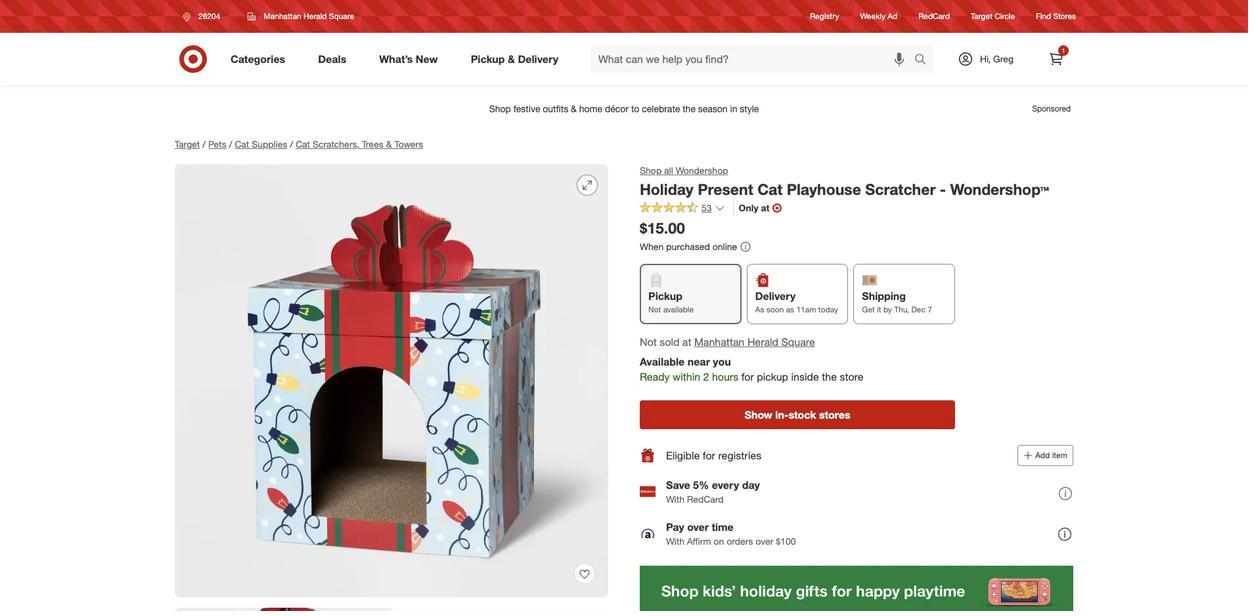 Task type: describe. For each thing, give the bounding box(es) containing it.
shipping get it by thu, dec 7
[[863, 290, 933, 315]]

pay over time with affirm on orders over $100
[[666, 521, 796, 547]]

present
[[698, 180, 754, 198]]

manhattan herald square button
[[695, 335, 816, 350]]

soon
[[767, 305, 784, 315]]

redcard inside save 5% every day with redcard
[[687, 494, 724, 505]]

show
[[745, 409, 773, 422]]

store
[[840, 371, 864, 384]]

within
[[673, 371, 701, 384]]

wondershop™
[[951, 180, 1050, 198]]

shipping
[[863, 290, 906, 303]]

trees
[[362, 139, 384, 150]]

28204
[[198, 11, 220, 21]]

2
[[704, 371, 710, 384]]

categories
[[231, 52, 285, 65]]

registry
[[810, 11, 840, 21]]

new
[[416, 52, 438, 65]]

manhattan herald square button
[[239, 5, 363, 28]]

1 horizontal spatial redcard
[[919, 11, 950, 21]]

pickup
[[757, 371, 789, 384]]

add
[[1036, 451, 1051, 461]]

what's new
[[379, 52, 438, 65]]

1 vertical spatial manhattan
[[695, 336, 745, 349]]

available
[[640, 356, 685, 369]]

show in-stock stores
[[745, 409, 851, 422]]

towers
[[395, 139, 423, 150]]

redcard link
[[919, 11, 950, 22]]

when purchased online
[[640, 241, 738, 252]]

add item
[[1036, 451, 1068, 461]]

circle
[[995, 11, 1016, 21]]

categories link
[[220, 45, 302, 74]]

search button
[[909, 45, 941, 76]]

1 vertical spatial over
[[756, 536, 774, 547]]

shop
[[640, 165, 662, 176]]

it
[[878, 305, 882, 315]]

pickup & delivery link
[[460, 45, 575, 74]]

not sold at manhattan herald square
[[640, 336, 816, 349]]

near
[[688, 356, 710, 369]]

on
[[714, 536, 724, 547]]

11am
[[797, 305, 817, 315]]

$100
[[776, 536, 796, 547]]

inside
[[792, 371, 820, 384]]

pets
[[208, 139, 227, 150]]

save
[[666, 479, 691, 492]]

online
[[713, 241, 738, 252]]

3 / from the left
[[290, 139, 293, 150]]

holiday
[[640, 180, 694, 198]]

1 horizontal spatial cat
[[296, 139, 310, 150]]

0 vertical spatial advertisement region
[[164, 93, 1085, 125]]

weekly ad
[[861, 11, 898, 21]]

target circle link
[[971, 11, 1016, 22]]

today
[[819, 305, 839, 315]]

pickup for not
[[649, 290, 683, 303]]

herald inside manhattan herald square dropdown button
[[304, 11, 327, 21]]

get
[[863, 305, 875, 315]]

search
[[909, 54, 941, 67]]

dec
[[912, 305, 926, 315]]

ad
[[888, 11, 898, 21]]

what's new link
[[368, 45, 455, 74]]

affirm
[[687, 536, 712, 547]]

cat supplies link
[[235, 139, 288, 150]]

not inside pickup not available
[[649, 305, 661, 315]]

-
[[940, 180, 947, 198]]

with inside save 5% every day with redcard
[[666, 494, 685, 505]]

What can we help you find? suggestions appear below search field
[[591, 45, 918, 74]]

1
[[1062, 47, 1066, 55]]

as
[[756, 305, 765, 315]]

hi, greg
[[981, 53, 1014, 64]]

every
[[712, 479, 740, 492]]

53 link
[[640, 202, 725, 217]]

supplies
[[252, 139, 288, 150]]

target for target circle
[[971, 11, 993, 21]]

add item button
[[1018, 446, 1074, 467]]

53
[[702, 202, 712, 213]]

registries
[[719, 449, 762, 462]]

for inside available near you ready within 2 hours for pickup inside the store
[[742, 371, 754, 384]]

1 vertical spatial advertisement region
[[640, 567, 1074, 612]]

what's
[[379, 52, 413, 65]]

purchased
[[667, 241, 710, 252]]

target link
[[175, 139, 200, 150]]

5%
[[694, 479, 709, 492]]

cat inside shop all wondershop holiday present cat playhouse scratcher - wondershop™
[[758, 180, 783, 198]]

pets link
[[208, 139, 227, 150]]

save 5% every day with redcard
[[666, 479, 760, 505]]

stock
[[789, 409, 817, 422]]

day
[[742, 479, 760, 492]]

image gallery element
[[175, 164, 609, 612]]

pay
[[666, 521, 685, 534]]

ready
[[640, 371, 670, 384]]



Task type: vqa. For each thing, say whether or not it's contained in the screenshot.
right "Square"
yes



Task type: locate. For each thing, give the bounding box(es) containing it.
/ right pets
[[229, 139, 232, 150]]

pickup not available
[[649, 290, 694, 315]]

at right only
[[761, 202, 770, 213]]

1 vertical spatial redcard
[[687, 494, 724, 505]]

for right hours
[[742, 371, 754, 384]]

at right sold
[[683, 336, 692, 349]]

herald
[[304, 11, 327, 21], [748, 336, 779, 349]]

7
[[928, 305, 933, 315]]

1 vertical spatial &
[[386, 139, 392, 150]]

pickup & delivery
[[471, 52, 559, 65]]

only at
[[739, 202, 770, 213]]

when
[[640, 241, 664, 252]]

wondershop
[[676, 165, 729, 176]]

0 horizontal spatial at
[[683, 336, 692, 349]]

0 vertical spatial at
[[761, 202, 770, 213]]

scratcher
[[866, 180, 936, 198]]

thu,
[[895, 305, 910, 315]]

0 horizontal spatial target
[[175, 139, 200, 150]]

target circle
[[971, 11, 1016, 21]]

square inside dropdown button
[[329, 11, 354, 21]]

1 horizontal spatial &
[[508, 52, 515, 65]]

deals
[[318, 52, 347, 65]]

square down as on the right of the page
[[782, 336, 816, 349]]

0 horizontal spatial redcard
[[687, 494, 724, 505]]

0 vertical spatial with
[[666, 494, 685, 505]]

0 vertical spatial square
[[329, 11, 354, 21]]

not left sold
[[640, 336, 657, 349]]

delivery
[[518, 52, 559, 65], [756, 290, 796, 303]]

1 / from the left
[[203, 139, 206, 150]]

0 horizontal spatial pickup
[[471, 52, 505, 65]]

show in-stock stores button
[[640, 401, 956, 430]]

28204 button
[[175, 5, 234, 28]]

target left pets
[[175, 139, 200, 150]]

cat left "scratchers,"
[[296, 139, 310, 150]]

delivery inside delivery as soon as 11am today
[[756, 290, 796, 303]]

stores
[[1054, 11, 1077, 21]]

hours
[[712, 371, 739, 384]]

stores
[[820, 409, 851, 422]]

at
[[761, 202, 770, 213], [683, 336, 692, 349]]

1 horizontal spatial target
[[971, 11, 993, 21]]

manhattan herald square
[[264, 11, 354, 21]]

eligible
[[666, 449, 700, 462]]

holiday present cat playhouse scratcher - wondershop&#8482;, 1 of 11 image
[[175, 164, 609, 598]]

weekly ad link
[[861, 11, 898, 22]]

find stores
[[1037, 11, 1077, 21]]

1 horizontal spatial over
[[756, 536, 774, 547]]

0 horizontal spatial square
[[329, 11, 354, 21]]

1 vertical spatial delivery
[[756, 290, 796, 303]]

weekly
[[861, 11, 886, 21]]

1 horizontal spatial /
[[229, 139, 232, 150]]

1 horizontal spatial pickup
[[649, 290, 683, 303]]

redcard right ad
[[919, 11, 950, 21]]

0 vertical spatial for
[[742, 371, 754, 384]]

find
[[1037, 11, 1052, 21]]

cat scratchers, trees & towers link
[[296, 139, 423, 150]]

1 vertical spatial herald
[[748, 336, 779, 349]]

by
[[884, 305, 892, 315]]

1 vertical spatial for
[[703, 449, 716, 462]]

/ right supplies
[[290, 139, 293, 150]]

over left $100
[[756, 536, 774, 547]]

hi,
[[981, 53, 991, 64]]

0 horizontal spatial /
[[203, 139, 206, 150]]

0 vertical spatial target
[[971, 11, 993, 21]]

with down pay
[[666, 536, 685, 547]]

0 horizontal spatial over
[[688, 521, 709, 534]]

1 horizontal spatial delivery
[[756, 290, 796, 303]]

target for target / pets / cat supplies / cat scratchers, trees & towers
[[175, 139, 200, 150]]

cat
[[235, 139, 249, 150], [296, 139, 310, 150], [758, 180, 783, 198]]

target
[[971, 11, 993, 21], [175, 139, 200, 150]]

square
[[329, 11, 354, 21], [782, 336, 816, 349]]

0 horizontal spatial for
[[703, 449, 716, 462]]

not left available
[[649, 305, 661, 315]]

2 / from the left
[[229, 139, 232, 150]]

1 vertical spatial with
[[666, 536, 685, 547]]

cat right pets
[[235, 139, 249, 150]]

over up affirm
[[688, 521, 709, 534]]

1 horizontal spatial manhattan
[[695, 336, 745, 349]]

0 vertical spatial redcard
[[919, 11, 950, 21]]

1 link
[[1042, 45, 1071, 74]]

delivery as soon as 11am today
[[756, 290, 839, 315]]

0 horizontal spatial manhattan
[[264, 11, 302, 21]]

$15.00
[[640, 219, 685, 237]]

playhouse
[[787, 180, 862, 198]]

find stores link
[[1037, 11, 1077, 22]]

1 vertical spatial pickup
[[649, 290, 683, 303]]

0 vertical spatial manhattan
[[264, 11, 302, 21]]

pickup up available
[[649, 290, 683, 303]]

for right eligible
[[703, 449, 716, 462]]

herald up 'deals'
[[304, 11, 327, 21]]

with
[[666, 494, 685, 505], [666, 536, 685, 547]]

0 vertical spatial delivery
[[518, 52, 559, 65]]

scratchers,
[[313, 139, 359, 150]]

2 horizontal spatial cat
[[758, 180, 783, 198]]

2 horizontal spatial /
[[290, 139, 293, 150]]

you
[[713, 356, 731, 369]]

target left circle
[[971, 11, 993, 21]]

1 horizontal spatial herald
[[748, 336, 779, 349]]

herald up available near you ready within 2 hours for pickup inside the store
[[748, 336, 779, 349]]

0 horizontal spatial delivery
[[518, 52, 559, 65]]

0 vertical spatial over
[[688, 521, 709, 534]]

1 vertical spatial not
[[640, 336, 657, 349]]

pickup right new
[[471, 52, 505, 65]]

0 horizontal spatial cat
[[235, 139, 249, 150]]

1 with from the top
[[666, 494, 685, 505]]

available
[[664, 305, 694, 315]]

1 horizontal spatial for
[[742, 371, 754, 384]]

1 horizontal spatial at
[[761, 202, 770, 213]]

manhattan up categories link
[[264, 11, 302, 21]]

1 horizontal spatial square
[[782, 336, 816, 349]]

square up deals link
[[329, 11, 354, 21]]

1 vertical spatial at
[[683, 336, 692, 349]]

registry link
[[810, 11, 840, 22]]

as
[[787, 305, 795, 315]]

target / pets / cat supplies / cat scratchers, trees & towers
[[175, 139, 423, 150]]

pickup for &
[[471, 52, 505, 65]]

available near you ready within 2 hours for pickup inside the store
[[640, 356, 864, 384]]

advertisement region
[[164, 93, 1085, 125], [640, 567, 1074, 612]]

item
[[1053, 451, 1068, 461]]

in-
[[776, 409, 789, 422]]

0 vertical spatial herald
[[304, 11, 327, 21]]

pickup inside pickup not available
[[649, 290, 683, 303]]

shop all wondershop holiday present cat playhouse scratcher - wondershop™
[[640, 165, 1050, 198]]

redcard down 5%
[[687, 494, 724, 505]]

the
[[822, 371, 837, 384]]

eligible for registries
[[666, 449, 762, 462]]

cat up only at
[[758, 180, 783, 198]]

only
[[739, 202, 759, 213]]

time
[[712, 521, 734, 534]]

0 vertical spatial not
[[649, 305, 661, 315]]

greg
[[994, 53, 1014, 64]]

0 horizontal spatial &
[[386, 139, 392, 150]]

0 vertical spatial &
[[508, 52, 515, 65]]

with down save
[[666, 494, 685, 505]]

1 vertical spatial square
[[782, 336, 816, 349]]

with inside "pay over time with affirm on orders over $100"
[[666, 536, 685, 547]]

manhattan up you
[[695, 336, 745, 349]]

manhattan inside dropdown button
[[264, 11, 302, 21]]

/ left pets link
[[203, 139, 206, 150]]

1 vertical spatial target
[[175, 139, 200, 150]]

0 vertical spatial pickup
[[471, 52, 505, 65]]

/
[[203, 139, 206, 150], [229, 139, 232, 150], [290, 139, 293, 150]]

orders
[[727, 536, 754, 547]]

deals link
[[307, 45, 363, 74]]

2 with from the top
[[666, 536, 685, 547]]

0 horizontal spatial herald
[[304, 11, 327, 21]]

redcard
[[919, 11, 950, 21], [687, 494, 724, 505]]



